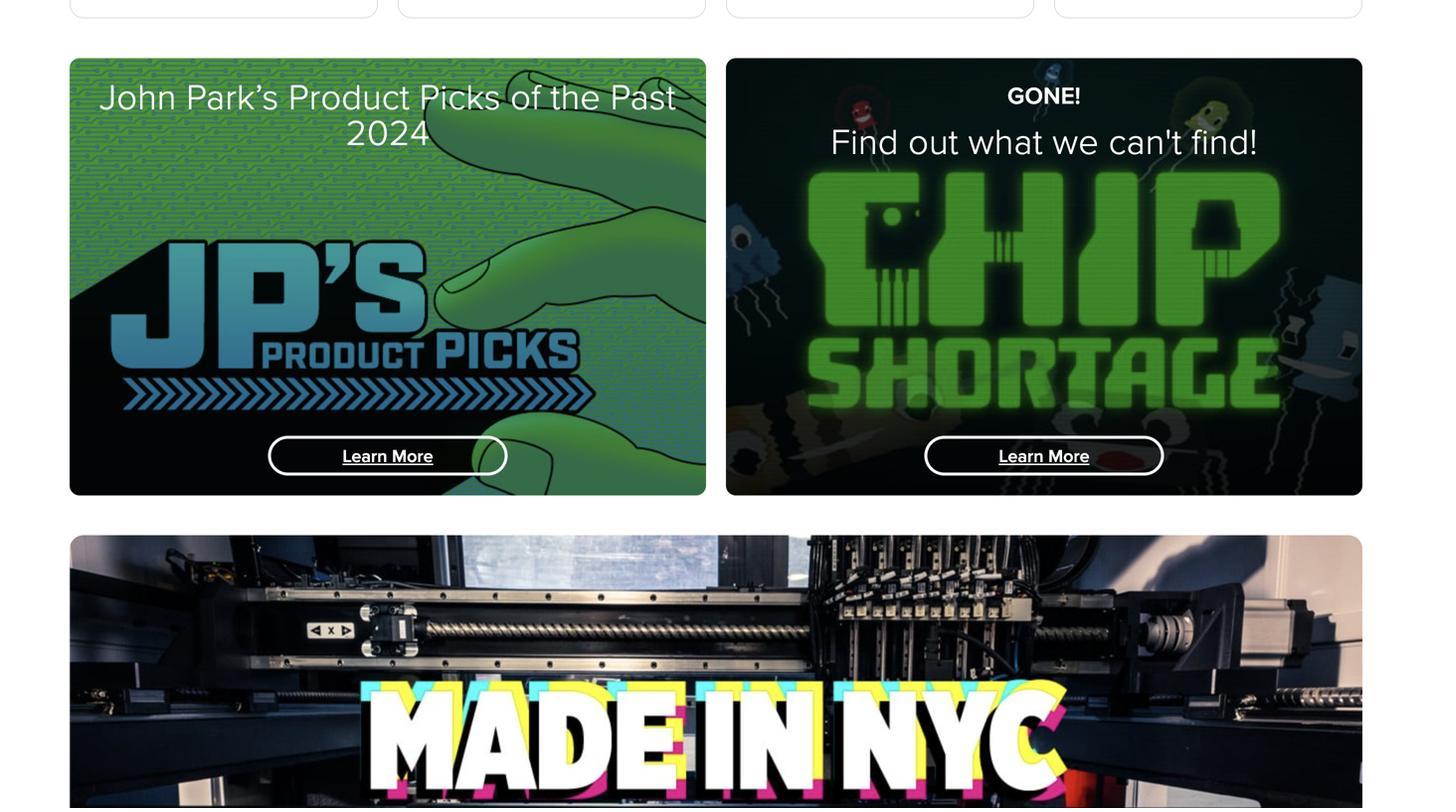 Task type: locate. For each thing, give the bounding box(es) containing it.
learn
[[343, 443, 388, 469], [999, 443, 1044, 469]]

1 horizontal spatial learn
[[999, 443, 1044, 469]]

0 horizontal spatial more
[[392, 443, 434, 469]]

picks
[[420, 71, 501, 121]]

gone!
[[1008, 78, 1082, 113]]

1 horizontal spatial learn more
[[999, 443, 1090, 469]]

2024
[[346, 106, 430, 157]]

0 horizontal spatial learn
[[343, 443, 388, 469]]

find!
[[1192, 115, 1258, 166]]

2 learn from the left
[[999, 443, 1044, 469]]

out
[[909, 115, 959, 166]]

gone! find out what we can't find!
[[831, 78, 1258, 166]]

explore adafruit element
[[70, 58, 1363, 496]]

1 horizontal spatial more
[[1049, 443, 1090, 469]]

made in nyc. close-up of a pick-n-place machine with reels. image
[[70, 536, 1363, 809], [70, 536, 1363, 809]]

we
[[1053, 115, 1100, 166]]

0 horizontal spatial learn more
[[343, 443, 434, 469]]

more
[[392, 443, 434, 469], [1049, 443, 1090, 469]]

1 learn more from the left
[[343, 443, 434, 469]]

john
[[100, 71, 177, 121]]

find
[[831, 115, 899, 166]]

learn more
[[343, 443, 434, 469], [999, 443, 1090, 469]]

what
[[969, 115, 1043, 166]]



Task type: vqa. For each thing, say whether or not it's contained in the screenshot.
GONE! Find out what we can't find!
yes



Task type: describe. For each thing, give the bounding box(es) containing it.
john park's product picks of the past 2024
[[100, 71, 676, 157]]

the
[[551, 71, 601, 121]]

2 more from the left
[[1049, 443, 1090, 469]]

park's
[[186, 71, 279, 121]]

2 learn more from the left
[[999, 443, 1090, 469]]

1 more from the left
[[392, 443, 434, 469]]

can't
[[1109, 115, 1183, 166]]

1 learn from the left
[[343, 443, 388, 469]]

past
[[611, 71, 676, 121]]

of
[[511, 71, 541, 121]]

product
[[289, 71, 410, 121]]



